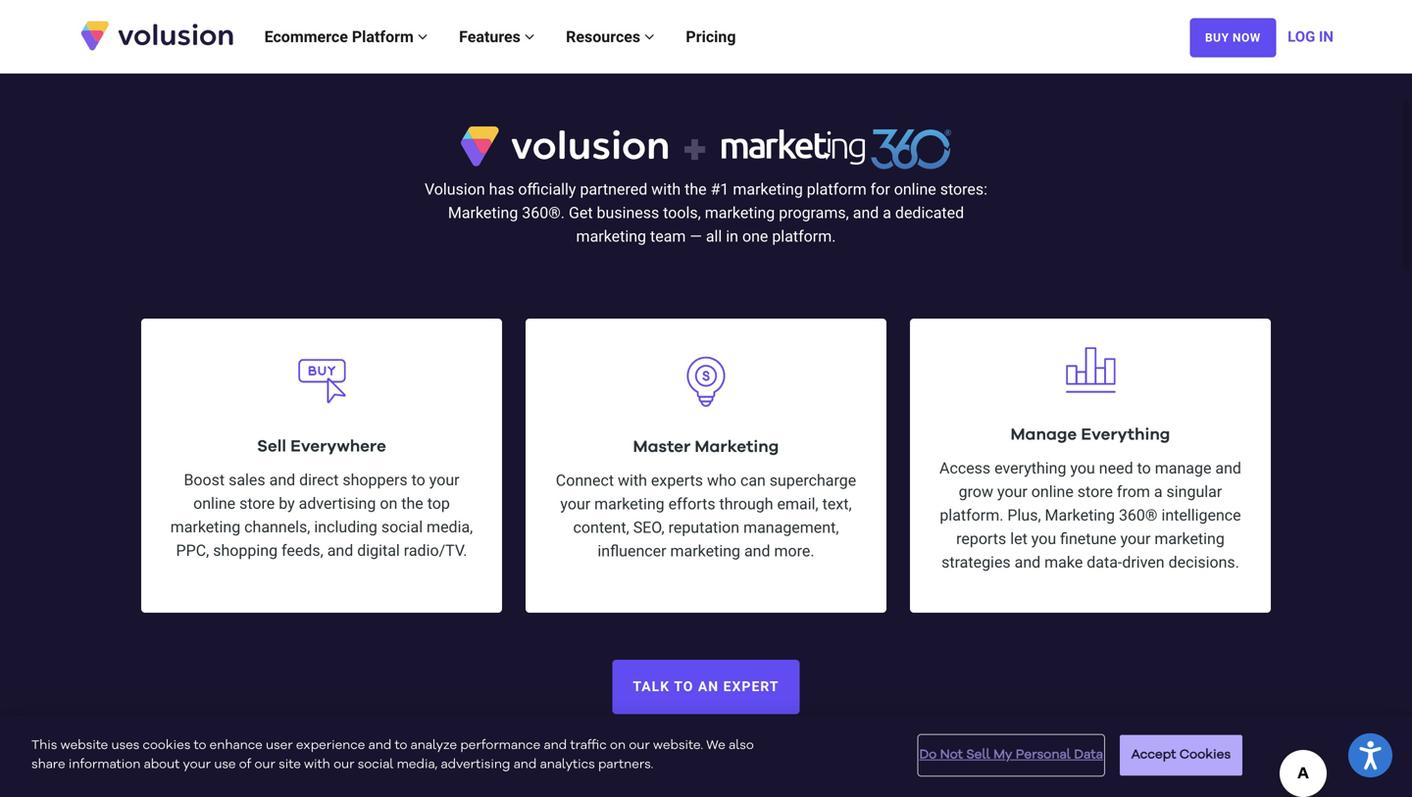 Task type: locate. For each thing, give the bounding box(es) containing it.
to left analyze
[[395, 740, 407, 752]]

advertising up the including
[[299, 494, 376, 513]]

platform. inside volusion has officially partnered with the #1 marketing platform for online stores: marketing 360®. get business tools, marketing programs, and a dedicated marketing team — all in one platform.
[[772, 227, 836, 246]]

1 vertical spatial sell
[[967, 749, 991, 762]]

2 angle down image from the left
[[645, 29, 655, 45]]

with up tools,
[[652, 180, 681, 199]]

0 horizontal spatial advertising
[[299, 494, 376, 513]]

platform
[[352, 27, 414, 46]]

social up digital
[[381, 518, 423, 537]]

sell left my
[[967, 749, 991, 762]]

2 horizontal spatial marketing
[[1045, 506, 1115, 525]]

seo,
[[633, 518, 665, 537]]

my
[[994, 749, 1013, 762]]

0 horizontal spatial angle down image
[[525, 29, 535, 45]]

0 vertical spatial on
[[380, 494, 398, 513]]

on inside boost sales and direct shoppers to your online store by advertising on the top marketing channels, including social media, ppc, shopping feeds, and digital radio/tv.
[[380, 494, 398, 513]]

manage everything
[[1011, 427, 1171, 443]]

your up plus,
[[998, 483, 1028, 501]]

angle down image left resources
[[525, 29, 535, 45]]

a right from
[[1155, 483, 1163, 501]]

with down master
[[618, 471, 647, 490]]

store down need on the right bottom of the page
[[1078, 483, 1113, 501]]

with down experience
[[304, 759, 330, 772]]

online down boost
[[193, 494, 236, 513]]

0 horizontal spatial marketing
[[448, 203, 518, 222]]

store
[[1078, 483, 1113, 501], [239, 494, 275, 513]]

our down experience
[[334, 759, 355, 772]]

0 vertical spatial marketing
[[448, 203, 518, 222]]

reputation
[[669, 518, 740, 537]]

and up analytics
[[544, 740, 567, 752]]

1 horizontal spatial on
[[610, 740, 626, 752]]

0 vertical spatial social
[[381, 518, 423, 537]]

advertising inside the this website uses cookies to enhance user experience and to analyze performance and traffic on our website. we also share information about your use of our site with our social media, advertising and analytics partners.
[[441, 759, 511, 772]]

the inside volusion has officially partnered with the #1 marketing platform for online stores: marketing 360®. get business tools, marketing programs, and a dedicated marketing team — all in one platform.
[[685, 180, 707, 199]]

text,
[[823, 495, 852, 513]]

log in
[[1288, 28, 1334, 45]]

with inside volusion has officially partnered with the #1 marketing platform for online stores: marketing 360®. get business tools, marketing programs, and a dedicated marketing team — all in one platform.
[[652, 180, 681, 199]]

1 angle down image from the left
[[525, 29, 535, 45]]

0 horizontal spatial with
[[304, 759, 330, 772]]

to inside access everything you need to manage and grow your online store from a singular platform. plus, marketing 360® intelligence reports let you finetune your marketing strategies and make data-driven decisions.
[[1138, 459, 1151, 478]]

1 vertical spatial marketing
[[695, 439, 779, 456]]

0 horizontal spatial the
[[401, 494, 424, 513]]

you right let
[[1032, 530, 1057, 548]]

a down for
[[883, 203, 892, 222]]

0 horizontal spatial online
[[193, 494, 236, 513]]

angle down image
[[525, 29, 535, 45], [645, 29, 655, 45]]

sell inside button
[[967, 749, 991, 762]]

social down experience
[[358, 759, 394, 772]]

our right of
[[255, 759, 276, 772]]

0 horizontal spatial platform.
[[772, 227, 836, 246]]

cookies
[[1180, 749, 1231, 762]]

talk
[[633, 679, 670, 695]]

marketing up the ppc,
[[170, 518, 241, 537]]

1 horizontal spatial online
[[894, 180, 937, 199]]

platform. down the programs,
[[772, 227, 836, 246]]

ecommerce
[[264, 27, 348, 46]]

site
[[279, 759, 301, 772]]

sell everywhere
[[257, 439, 386, 455]]

your
[[429, 471, 460, 489], [998, 483, 1028, 501], [561, 495, 591, 513], [1121, 530, 1151, 548], [183, 759, 211, 772]]

who
[[707, 471, 737, 490]]

uses
[[111, 740, 140, 752]]

this
[[31, 740, 57, 752]]

accept cookies button
[[1120, 735, 1243, 776]]

everything
[[1081, 427, 1171, 443]]

with inside connect with experts who can supercharge your marketing efforts through email, text, content, seo, reputation management, influencer marketing and more.
[[618, 471, 647, 490]]

a inside access everything you need to manage and grow your online store from a singular platform. plus, marketing 360® intelligence reports let you finetune your marketing strategies and make data-driven decisions.
[[1155, 483, 1163, 501]]

your up top
[[429, 471, 460, 489]]

1 horizontal spatial platform.
[[940, 506, 1004, 525]]

media, inside boost sales and direct shoppers to your online store by advertising on the top marketing channels, including social media, ppc, shopping feeds, and digital radio/tv.
[[427, 518, 473, 537]]

1 horizontal spatial the
[[685, 180, 707, 199]]

1 vertical spatial the
[[401, 494, 424, 513]]

1 vertical spatial social
[[358, 759, 394, 772]]

0 vertical spatial media,
[[427, 518, 473, 537]]

plus,
[[1008, 506, 1041, 525]]

volusion marketing360 logos image
[[461, 126, 952, 170]]

expert
[[724, 679, 779, 695]]

your left use
[[183, 759, 211, 772]]

efforts
[[669, 495, 716, 513]]

1 vertical spatial media,
[[397, 759, 438, 772]]

log
[[1288, 28, 1316, 45]]

marketing down has
[[448, 203, 518, 222]]

your down connect
[[561, 495, 591, 513]]

about
[[144, 759, 180, 772]]

online inside boost sales and direct shoppers to your online store by advertising on the top marketing channels, including social media, ppc, shopping feeds, and digital radio/tv.
[[193, 494, 236, 513]]

dedicated
[[896, 203, 964, 222]]

use
[[214, 759, 236, 772]]

1 vertical spatial advertising
[[441, 759, 511, 772]]

marketing up who
[[695, 439, 779, 456]]

a inside volusion has officially partnered with the #1 marketing platform for online stores: marketing 360®. get business tools, marketing programs, and a dedicated marketing team — all in one platform.
[[883, 203, 892, 222]]

1 vertical spatial with
[[618, 471, 647, 490]]

1 horizontal spatial store
[[1078, 483, 1113, 501]]

store inside access everything you need to manage and grow your online store from a singular platform. plus, marketing 360® intelligence reports let you finetune your marketing strategies and make data-driven decisions.
[[1078, 483, 1113, 501]]

marketing
[[448, 203, 518, 222], [695, 439, 779, 456], [1045, 506, 1115, 525]]

online up "dedicated" in the right of the page
[[894, 180, 937, 199]]

data-
[[1087, 553, 1123, 572]]

from
[[1117, 483, 1151, 501]]

you left need on the right bottom of the page
[[1071, 459, 1096, 478]]

the left #1
[[685, 180, 707, 199]]

to right shoppers
[[412, 471, 426, 489]]

1 horizontal spatial you
[[1071, 459, 1096, 478]]

0 horizontal spatial a
[[883, 203, 892, 222]]

on inside the this website uses cookies to enhance user experience and to analyze performance and traffic on our website. we also share information about your use of our site with our social media, advertising and analytics partners.
[[610, 740, 626, 752]]

more.
[[775, 542, 815, 561]]

open accessibe: accessibility options, statement and help image
[[1360, 742, 1382, 770]]

experience
[[296, 740, 365, 752]]

0 vertical spatial the
[[685, 180, 707, 199]]

can
[[741, 471, 766, 490]]

decisions.
[[1169, 553, 1240, 572]]

let
[[1011, 530, 1028, 548]]

shopping
[[213, 541, 278, 560]]

0 horizontal spatial sell
[[257, 439, 286, 455]]

email,
[[777, 495, 819, 513]]

0 vertical spatial platform.
[[772, 227, 836, 246]]

1 vertical spatial platform.
[[940, 506, 1004, 525]]

and down for
[[853, 203, 879, 222]]

to left an
[[674, 679, 694, 695]]

sales
[[229, 471, 266, 489]]

platform. down "grow"
[[940, 506, 1004, 525]]

social
[[381, 518, 423, 537], [358, 759, 394, 772]]

reports
[[957, 530, 1007, 548]]

to
[[1138, 459, 1151, 478], [412, 471, 426, 489], [674, 679, 694, 695], [194, 740, 206, 752], [395, 740, 407, 752]]

marketing
[[733, 180, 803, 199], [705, 203, 775, 222], [576, 227, 647, 246], [595, 495, 665, 513], [170, 518, 241, 537], [1155, 530, 1225, 548], [671, 542, 741, 561]]

angle down image inside features link
[[525, 29, 535, 45]]

online inside volusion has officially partnered with the #1 marketing platform for online stores: marketing 360®. get business tools, marketing programs, and a dedicated marketing team — all in one platform.
[[894, 180, 937, 199]]

direct
[[299, 471, 339, 489]]

0 horizontal spatial on
[[380, 494, 398, 513]]

the inside boost sales and direct shoppers to your online store by advertising on the top marketing channels, including social media, ppc, shopping feeds, and digital radio/tv.
[[401, 494, 424, 513]]

boost
[[184, 471, 225, 489]]

marketing down 'intelligence'
[[1155, 530, 1225, 548]]

media, down analyze
[[397, 759, 438, 772]]

enhance
[[210, 740, 263, 752]]

through
[[720, 495, 774, 513]]

your inside boost sales and direct shoppers to your online store by advertising on the top marketing channels, including social media, ppc, shopping feeds, and digital radio/tv.
[[429, 471, 460, 489]]

angle down image left pricing
[[645, 29, 655, 45]]

1 horizontal spatial a
[[1155, 483, 1163, 501]]

grow
[[959, 483, 994, 501]]

cookies
[[143, 740, 191, 752]]

0 horizontal spatial you
[[1032, 530, 1057, 548]]

intelligence
[[1162, 506, 1242, 525]]

log in link
[[1288, 7, 1334, 66]]

and left more. on the right
[[745, 542, 771, 561]]

0 vertical spatial with
[[652, 180, 681, 199]]

sell up sales
[[257, 439, 286, 455]]

0 vertical spatial a
[[883, 203, 892, 222]]

1 vertical spatial on
[[610, 740, 626, 752]]

0 vertical spatial advertising
[[299, 494, 376, 513]]

and
[[853, 203, 879, 222], [1216, 459, 1242, 478], [269, 471, 295, 489], [327, 541, 353, 560], [745, 542, 771, 561], [1015, 553, 1041, 572], [368, 740, 392, 752], [544, 740, 567, 752], [514, 759, 537, 772]]

0 horizontal spatial store
[[239, 494, 275, 513]]

social inside the this website uses cookies to enhance user experience and to analyze performance and traffic on our website. we also share information about your use of our site with our social media, advertising and analytics partners.
[[358, 759, 394, 772]]

the
[[685, 180, 707, 199], [401, 494, 424, 513]]

tools,
[[663, 203, 701, 222]]

2 vertical spatial with
[[304, 759, 330, 772]]

buy now link
[[1190, 18, 1277, 57]]

online down everything
[[1032, 483, 1074, 501]]

1 horizontal spatial angle down image
[[645, 29, 655, 45]]

accept
[[1132, 749, 1177, 762]]

store down sales
[[239, 494, 275, 513]]

one
[[743, 227, 769, 246]]

with inside the this website uses cookies to enhance user experience and to analyze performance and traffic on our website. we also share information about your use of our site with our social media, advertising and analytics partners.
[[304, 759, 330, 772]]

1 horizontal spatial sell
[[967, 749, 991, 762]]

access everything you need to manage and grow your online store from a singular platform. plus, marketing 360® intelligence reports let you finetune your marketing strategies and make data-driven decisions.
[[940, 459, 1242, 572]]

1 vertical spatial a
[[1155, 483, 1163, 501]]

0 horizontal spatial our
[[255, 759, 276, 772]]

has
[[489, 180, 514, 199]]

do
[[920, 749, 937, 762]]

media, down top
[[427, 518, 473, 537]]

on down shoppers
[[380, 494, 398, 513]]

2 horizontal spatial online
[[1032, 483, 1074, 501]]

angle down image inside resources link
[[645, 29, 655, 45]]

on up partners.
[[610, 740, 626, 752]]

our up partners.
[[629, 740, 650, 752]]

your inside the this website uses cookies to enhance user experience and to analyze performance and traffic on our website. we also share information about your use of our site with our social media, advertising and analytics partners.
[[183, 759, 211, 772]]

the left top
[[401, 494, 424, 513]]

advertising down the performance
[[441, 759, 511, 772]]

with
[[652, 180, 681, 199], [618, 471, 647, 490], [304, 759, 330, 772]]

2 horizontal spatial with
[[652, 180, 681, 199]]

marketing up finetune
[[1045, 506, 1115, 525]]

partnered
[[580, 180, 648, 199]]

manage
[[1155, 459, 1212, 478]]

1 horizontal spatial with
[[618, 471, 647, 490]]

management,
[[744, 518, 839, 537]]

2 vertical spatial marketing
[[1045, 506, 1115, 525]]

including
[[314, 518, 378, 537]]

advertising inside boost sales and direct shoppers to your online store by advertising on the top marketing channels, including social media, ppc, shopping feeds, and digital radio/tv.
[[299, 494, 376, 513]]

your down 360®
[[1121, 530, 1151, 548]]

and down let
[[1015, 553, 1041, 572]]

do not sell my personal data button
[[920, 736, 1104, 775]]

in
[[726, 227, 739, 246]]

ppc,
[[176, 541, 209, 560]]

website.
[[653, 740, 703, 752]]

make
[[1045, 553, 1083, 572]]

to up from
[[1138, 459, 1151, 478]]

volusion has officially partnered with the #1 marketing platform for online stores: marketing 360®. get business tools, marketing programs, and a dedicated marketing team — all in one platform.
[[425, 180, 988, 246]]

your inside connect with experts who can supercharge your marketing efforts through email, text, content, seo, reputation management, influencer marketing and more.
[[561, 495, 591, 513]]

1 horizontal spatial advertising
[[441, 759, 511, 772]]

resources link
[[551, 7, 670, 66]]



Task type: describe. For each thing, give the bounding box(es) containing it.
of
[[239, 759, 251, 772]]

platform. inside access everything you need to manage and grow your online store from a singular platform. plus, marketing 360® intelligence reports let you finetune your marketing strategies and make data-driven decisions.
[[940, 506, 1004, 525]]

in
[[1320, 28, 1334, 45]]

top
[[427, 494, 450, 513]]

ecommerce platform link
[[249, 7, 444, 66]]

website
[[60, 740, 108, 752]]

channels,
[[244, 518, 310, 537]]

marketing inside boost sales and direct shoppers to your online store by advertising on the top marketing channels, including social media, ppc, shopping feeds, and digital radio/tv.
[[170, 518, 241, 537]]

360®.
[[522, 203, 565, 222]]

information
[[69, 759, 141, 772]]

and inside connect with experts who can supercharge your marketing efforts through email, text, content, seo, reputation management, influencer marketing and more.
[[745, 542, 771, 561]]

and up singular
[[1216, 459, 1242, 478]]

influencer
[[598, 542, 667, 561]]

all
[[706, 227, 722, 246]]

traffic
[[570, 740, 607, 752]]

stores:
[[941, 180, 988, 199]]

360®
[[1119, 506, 1158, 525]]

marketing right #1
[[733, 180, 803, 199]]

volusion logo image
[[78, 19, 235, 52]]

share
[[31, 759, 65, 772]]

store inside boost sales and direct shoppers to your online store by advertising on the top marketing channels, including social media, ppc, shopping feeds, and digital radio/tv.
[[239, 494, 275, 513]]

radio/tv.
[[404, 541, 467, 560]]

and up 'by'
[[269, 471, 295, 489]]

personal
[[1016, 749, 1071, 762]]

driven
[[1123, 553, 1165, 572]]

marketing inside volusion has officially partnered with the #1 marketing platform for online stores: marketing 360®. get business tools, marketing programs, and a dedicated marketing team — all in one platform.
[[448, 203, 518, 222]]

privacy alert dialog
[[0, 717, 1413, 798]]

1 horizontal spatial our
[[334, 759, 355, 772]]

media, inside the this website uses cookies to enhance user experience and to analyze performance and traffic on our website. we also share information about your use of our site with our social media, advertising and analytics partners.
[[397, 759, 438, 772]]

analyze
[[411, 740, 457, 752]]

marketing up the 'seo,'
[[595, 495, 665, 513]]

to right cookies
[[194, 740, 206, 752]]

supercharge
[[770, 471, 857, 490]]

everything
[[995, 459, 1067, 478]]

connect with experts who can supercharge your marketing efforts through email, text, content, seo, reputation management, influencer marketing and more.
[[556, 471, 857, 561]]

ecommerce platform
[[264, 27, 418, 46]]

and down the including
[[327, 541, 353, 560]]

marketing up in
[[705, 203, 775, 222]]

analytics
[[540, 759, 595, 772]]

we
[[707, 740, 726, 752]]

digital
[[357, 541, 400, 560]]

strategies
[[942, 553, 1011, 572]]

angle down image for features
[[525, 29, 535, 45]]

volusion
[[425, 180, 485, 199]]

need
[[1100, 459, 1134, 478]]

#1
[[711, 180, 729, 199]]

1 vertical spatial you
[[1032, 530, 1057, 548]]

manage
[[1011, 427, 1077, 443]]

angle down image for resources
[[645, 29, 655, 45]]

marketing inside access everything you need to manage and grow your online store from a singular platform. plus, marketing 360® intelligence reports let you finetune your marketing strategies and make data-driven decisions.
[[1155, 530, 1225, 548]]

data
[[1075, 749, 1104, 762]]

graph icon image
[[1057, 335, 1125, 404]]

marketing down business
[[576, 227, 647, 246]]

for
[[871, 180, 891, 199]]

2 horizontal spatial our
[[629, 740, 650, 752]]

pricing link
[[670, 7, 752, 66]]

online inside access everything you need to manage and grow your online store from a singular platform. plus, marketing 360® intelligence reports let you finetune your marketing strategies and make data-driven decisions.
[[1032, 483, 1074, 501]]

to inside boost sales and direct shoppers to your online store by advertising on the top marketing channels, including social media, ppc, shopping feeds, and digital radio/tv.
[[412, 471, 426, 489]]

not
[[941, 749, 963, 762]]

bulb icon image
[[672, 347, 741, 416]]

boost sales and direct shoppers to your online store by advertising on the top marketing channels, including social media, ppc, shopping feeds, and digital radio/tv.
[[170, 471, 473, 560]]

pricing
[[686, 27, 736, 46]]

an
[[698, 679, 719, 695]]

0 vertical spatial you
[[1071, 459, 1096, 478]]

—
[[690, 227, 702, 246]]

accept cookies
[[1132, 749, 1231, 762]]

this website uses cookies to enhance user experience and to analyze performance and traffic on our website. we also share information about your use of our site with our social media, advertising and analytics partners.
[[31, 740, 754, 772]]

resources
[[566, 27, 645, 46]]

user
[[266, 740, 293, 752]]

team
[[650, 227, 686, 246]]

marketing down reputation
[[671, 542, 741, 561]]

shoppers
[[343, 471, 408, 489]]

performance
[[460, 740, 541, 752]]

angle down image
[[418, 29, 428, 45]]

talk to an expert link
[[613, 660, 800, 715]]

finetune
[[1061, 530, 1117, 548]]

partners.
[[598, 759, 654, 772]]

1 horizontal spatial marketing
[[695, 439, 779, 456]]

experts
[[651, 471, 703, 490]]

marketing inside access everything you need to manage and grow your online store from a singular platform. plus, marketing 360® intelligence reports let you finetune your marketing strategies and make data-driven decisions.
[[1045, 506, 1115, 525]]

feeds,
[[282, 541, 323, 560]]

officially
[[518, 180, 576, 199]]

and right experience
[[368, 740, 392, 752]]

get
[[569, 203, 593, 222]]

features
[[459, 27, 525, 46]]

now
[[1233, 31, 1261, 45]]

do not sell my personal data
[[920, 749, 1104, 762]]

everywhere
[[290, 439, 386, 455]]

buy icon image
[[287, 347, 356, 416]]

social inside boost sales and direct shoppers to your online store by advertising on the top marketing channels, including social media, ppc, shopping feeds, and digital radio/tv.
[[381, 518, 423, 537]]

features link
[[444, 7, 551, 66]]

and inside volusion has officially partnered with the #1 marketing platform for online stores: marketing 360®. get business tools, marketing programs, and a dedicated marketing team — all in one platform.
[[853, 203, 879, 222]]

0 vertical spatial sell
[[257, 439, 286, 455]]

and down the performance
[[514, 759, 537, 772]]

master marketing
[[633, 439, 779, 456]]

access
[[940, 459, 991, 478]]

content,
[[573, 518, 630, 537]]



Task type: vqa. For each thing, say whether or not it's contained in the screenshot.
Performance
yes



